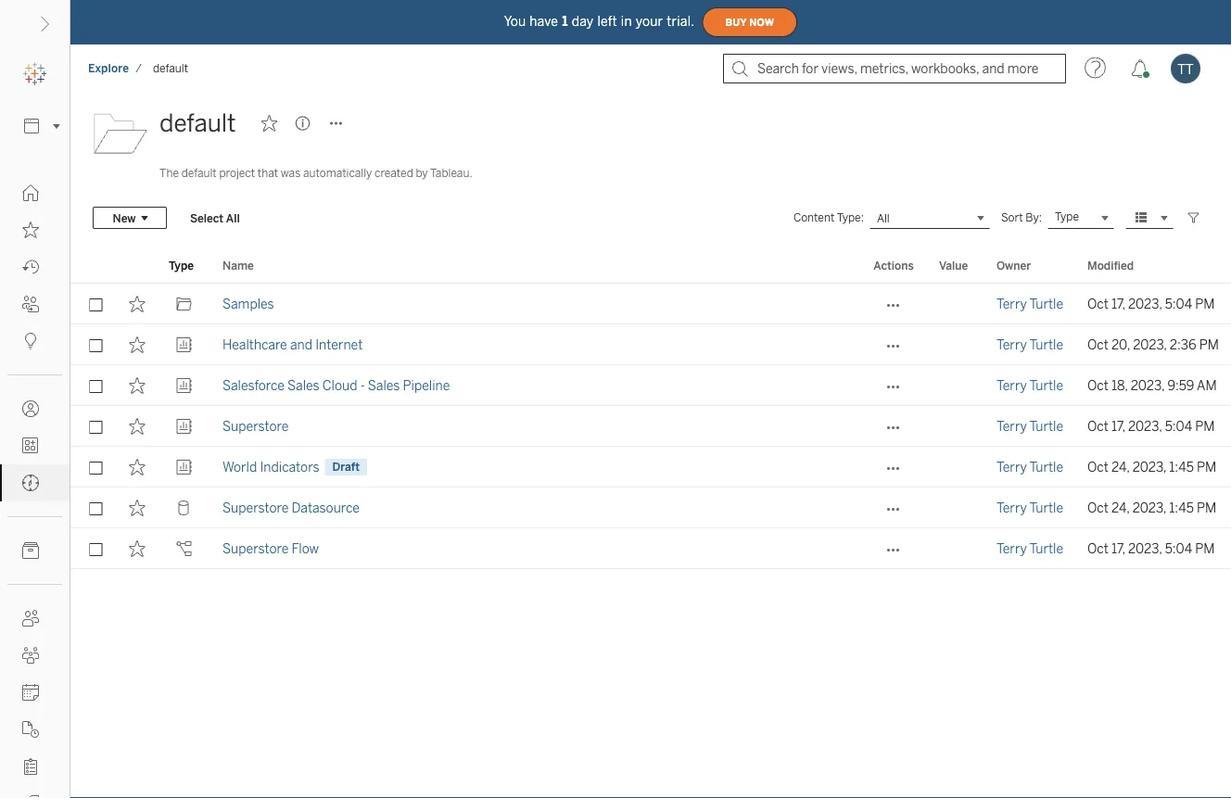 Task type: vqa. For each thing, say whether or not it's contained in the screenshot.


Task type: describe. For each thing, give the bounding box(es) containing it.
automatically
[[303, 166, 372, 180]]

row containing salesforce sales cloud - sales pipeline
[[70, 365, 1232, 406]]

5 oct from the top
[[1088, 460, 1109, 475]]

healthcare and internet link
[[223, 325, 363, 365]]

salesforce
[[223, 378, 285, 393]]

terry for superstore flow
[[997, 541, 1028, 557]]

row containing samples
[[70, 284, 1232, 325]]

pm for superstore datasource
[[1197, 500, 1217, 516]]

terry turtle link for salesforce sales cloud - sales pipeline
[[997, 365, 1064, 406]]

all inside button
[[226, 211, 240, 225]]

5:04 for superstore
[[1166, 419, 1193, 434]]

select all
[[190, 211, 240, 225]]

pipeline
[[403, 378, 450, 393]]

1 1:45 from the top
[[1170, 460, 1195, 475]]

9:59
[[1168, 378, 1195, 393]]

samples
[[223, 296, 274, 312]]

world indicators
[[223, 460, 320, 475]]

terry turtle link for superstore flow
[[997, 529, 1064, 570]]

that
[[258, 166, 278, 180]]

your
[[636, 14, 663, 29]]

24, for third terry turtle link from the bottom
[[1112, 460, 1130, 475]]

owner
[[997, 259, 1032, 272]]

terry turtle for superstore datasource
[[997, 500, 1064, 516]]

terry turtle for salesforce sales cloud - sales pipeline
[[997, 378, 1064, 393]]

all button
[[870, 207, 991, 229]]

by:
[[1026, 211, 1043, 224]]

am
[[1198, 378, 1218, 393]]

2023, for healthcare and internet
[[1134, 337, 1167, 352]]

grid containing samples
[[70, 249, 1232, 799]]

5 cell from the top
[[929, 447, 986, 488]]

pm for healthcare and internet
[[1200, 337, 1220, 352]]

samples link
[[223, 284, 274, 325]]

oct for superstore flow
[[1088, 541, 1109, 557]]

oct 18, 2023, 9:59 am
[[1088, 378, 1218, 393]]

created
[[375, 166, 414, 180]]

terry turtle link for superstore datasource
[[997, 488, 1064, 529]]

2023, for salesforce sales cloud - sales pipeline
[[1131, 378, 1165, 393]]

turtle for superstore datasource
[[1030, 500, 1064, 516]]

was
[[281, 166, 301, 180]]

pm for samples
[[1196, 296, 1216, 312]]

cell for samples
[[929, 284, 986, 325]]

trial.
[[667, 14, 695, 29]]

5 terry turtle link from the top
[[997, 447, 1064, 488]]

select
[[190, 211, 224, 225]]

type:
[[837, 211, 864, 224]]

row containing superstore datasource
[[70, 488, 1232, 529]]

superstore for superstore datasource
[[223, 500, 289, 516]]

in
[[621, 14, 632, 29]]

terry turtle link for healthcare and internet
[[997, 325, 1064, 365]]

buy
[[726, 16, 747, 28]]

buy now
[[726, 16, 775, 28]]

oct 24, 2023, 1:45 pm for row containing superstore datasource
[[1088, 500, 1217, 516]]

oct for salesforce sales cloud - sales pipeline
[[1088, 378, 1109, 393]]

world indicators link
[[223, 447, 320, 488]]

data source image
[[176, 500, 192, 517]]

modified
[[1088, 259, 1135, 272]]

oct 24, 2023, 1:45 pm for row containing world indicators
[[1088, 460, 1217, 475]]

you
[[504, 14, 526, 29]]

project image
[[176, 296, 192, 313]]

new
[[113, 211, 136, 225]]

5:04 for superstore flow
[[1166, 541, 1193, 557]]

main navigation. press the up and down arrow keys to access links. element
[[0, 174, 70, 799]]

type button
[[1048, 207, 1115, 229]]

superstore for superstore flow
[[223, 541, 289, 557]]

day
[[572, 14, 594, 29]]

terry turtle for superstore
[[997, 419, 1064, 434]]

terry for samples
[[997, 296, 1028, 312]]

select all button
[[178, 207, 252, 229]]

internet
[[316, 337, 363, 352]]

superstore flow link
[[223, 529, 319, 570]]

superstore datasource
[[223, 500, 360, 516]]

oct 17, 2023, 5:04 pm for superstore
[[1088, 419, 1216, 434]]

actions
[[874, 259, 914, 272]]

the default project that was automatically created by tableau.
[[160, 166, 473, 180]]

row group containing samples
[[70, 284, 1232, 570]]

terry for salesforce sales cloud - sales pipeline
[[997, 378, 1028, 393]]

1 vertical spatial type
[[169, 259, 194, 272]]

explore
[[88, 62, 129, 75]]

2:36
[[1170, 337, 1197, 352]]

tableau.
[[430, 166, 473, 180]]

oct for superstore datasource
[[1088, 500, 1109, 516]]

superstore link
[[223, 406, 289, 447]]

20,
[[1112, 337, 1131, 352]]

content type:
[[794, 211, 864, 224]]

terry turtle for samples
[[997, 296, 1064, 312]]

left
[[598, 14, 618, 29]]

pm for superstore
[[1196, 419, 1216, 434]]

healthcare and internet
[[223, 337, 363, 352]]



Task type: locate. For each thing, give the bounding box(es) containing it.
oct 17, 2023, 5:04 pm
[[1088, 296, 1216, 312], [1088, 419, 1216, 434], [1088, 541, 1216, 557]]

3 turtle from the top
[[1030, 378, 1064, 393]]

1 vertical spatial 24,
[[1112, 500, 1130, 516]]

turtle for samples
[[1030, 296, 1064, 312]]

default element
[[147, 62, 194, 75]]

1 workbook image from the top
[[176, 337, 192, 353]]

0 vertical spatial default
[[153, 62, 188, 75]]

pm for superstore flow
[[1196, 541, 1216, 557]]

0 vertical spatial type
[[1056, 210, 1080, 224]]

4 workbook image from the top
[[176, 459, 192, 476]]

2 terry turtle link from the top
[[997, 325, 1064, 365]]

salesforce sales cloud - sales pipeline
[[223, 378, 450, 393]]

value
[[940, 259, 969, 272]]

6 row from the top
[[70, 488, 1232, 529]]

terry
[[997, 296, 1028, 312], [997, 337, 1028, 352], [997, 378, 1028, 393], [997, 419, 1028, 434], [997, 460, 1028, 475], [997, 500, 1028, 516], [997, 541, 1028, 557]]

4 oct from the top
[[1088, 419, 1109, 434]]

1 oct 24, 2023, 1:45 pm from the top
[[1088, 460, 1217, 475]]

superstore down world indicators link
[[223, 500, 289, 516]]

flow image
[[176, 541, 192, 557]]

2023, for superstore flow
[[1129, 541, 1163, 557]]

workbook image left superstore link
[[176, 418, 192, 435]]

1 vertical spatial oct 17, 2023, 5:04 pm
[[1088, 419, 1216, 434]]

oct 20, 2023, 2:36 pm
[[1088, 337, 1220, 352]]

3 17, from the top
[[1112, 541, 1126, 557]]

4 terry from the top
[[997, 419, 1028, 434]]

-
[[360, 378, 365, 393]]

superstore flow
[[223, 541, 319, 557]]

2 24, from the top
[[1112, 500, 1130, 516]]

cell for superstore flow
[[929, 529, 986, 570]]

0 horizontal spatial sales
[[288, 378, 320, 393]]

cell for superstore
[[929, 406, 986, 447]]

7 oct from the top
[[1088, 541, 1109, 557]]

3 cell from the top
[[929, 365, 986, 406]]

0 vertical spatial superstore
[[223, 419, 289, 434]]

the
[[160, 166, 179, 180]]

explore link
[[87, 61, 130, 76]]

2 terry from the top
[[997, 337, 1028, 352]]

6 terry turtle link from the top
[[997, 488, 1064, 529]]

1 sales from the left
[[288, 378, 320, 393]]

sort by:
[[1002, 211, 1043, 224]]

3 terry turtle link from the top
[[997, 365, 1064, 406]]

7 turtle from the top
[[1030, 541, 1064, 557]]

1 oct 17, 2023, 5:04 pm from the top
[[1088, 296, 1216, 312]]

17,
[[1112, 296, 1126, 312], [1112, 419, 1126, 434], [1112, 541, 1126, 557]]

superstore down salesforce at the left top of the page
[[223, 419, 289, 434]]

healthcare
[[223, 337, 287, 352]]

18,
[[1112, 378, 1129, 393]]

turtle for superstore flow
[[1030, 541, 1064, 557]]

2 17, from the top
[[1112, 419, 1126, 434]]

turtle
[[1030, 296, 1064, 312], [1030, 337, 1064, 352], [1030, 378, 1064, 393], [1030, 419, 1064, 434], [1030, 460, 1064, 475], [1030, 500, 1064, 516], [1030, 541, 1064, 557]]

0 vertical spatial 5:04
[[1166, 296, 1193, 312]]

4 cell from the top
[[929, 406, 986, 447]]

1 all from the left
[[226, 211, 240, 225]]

terry turtle link
[[997, 284, 1064, 325], [997, 325, 1064, 365], [997, 365, 1064, 406], [997, 406, 1064, 447], [997, 447, 1064, 488], [997, 488, 1064, 529], [997, 529, 1064, 570]]

world
[[223, 460, 257, 475]]

turtle for healthcare and internet
[[1030, 337, 1064, 352]]

buy now button
[[702, 7, 798, 37]]

0 vertical spatial 17,
[[1112, 296, 1126, 312]]

1 vertical spatial 1:45
[[1170, 500, 1195, 516]]

1 turtle from the top
[[1030, 296, 1064, 312]]

row group
[[70, 284, 1232, 570]]

by
[[416, 166, 428, 180]]

0 vertical spatial oct 24, 2023, 1:45 pm
[[1088, 460, 1217, 475]]

superstore
[[223, 419, 289, 434], [223, 500, 289, 516], [223, 541, 289, 557]]

oct for samples
[[1088, 296, 1109, 312]]

default
[[153, 62, 188, 75], [160, 109, 236, 138], [181, 166, 217, 180]]

row containing world indicators
[[70, 447, 1232, 488]]

row containing superstore
[[70, 406, 1232, 447]]

1 24, from the top
[[1112, 460, 1130, 475]]

workbook image for superstore
[[176, 418, 192, 435]]

project image
[[93, 105, 148, 160]]

cell for superstore datasource
[[929, 488, 986, 529]]

24,
[[1112, 460, 1130, 475], [1112, 500, 1130, 516]]

2 vertical spatial oct 17, 2023, 5:04 pm
[[1088, 541, 1216, 557]]

3 oct 17, 2023, 5:04 pm from the top
[[1088, 541, 1216, 557]]

1 row from the top
[[70, 284, 1232, 325]]

5 turtle from the top
[[1030, 460, 1064, 475]]

17, for samples
[[1112, 296, 1126, 312]]

default up the the
[[160, 109, 236, 138]]

5 terry turtle from the top
[[997, 460, 1064, 475]]

sort
[[1002, 211, 1024, 224]]

0 vertical spatial 1:45
[[1170, 460, 1195, 475]]

datasource
[[292, 500, 360, 516]]

1 vertical spatial default
[[160, 109, 236, 138]]

6 terry turtle from the top
[[997, 500, 1064, 516]]

sales right - on the top left
[[368, 378, 400, 393]]

sales
[[288, 378, 320, 393], [368, 378, 400, 393]]

all inside popup button
[[877, 211, 890, 225]]

3 workbook image from the top
[[176, 418, 192, 435]]

/
[[136, 62, 142, 75]]

oct 17, 2023, 5:04 pm for samples
[[1088, 296, 1216, 312]]

1 terry from the top
[[997, 296, 1028, 312]]

explore /
[[88, 62, 142, 75]]

grid
[[70, 249, 1232, 799]]

terry turtle for healthcare and internet
[[997, 337, 1064, 352]]

4 turtle from the top
[[1030, 419, 1064, 434]]

cell for healthcare and internet
[[929, 325, 986, 365]]

terry for superstore datasource
[[997, 500, 1028, 516]]

turtle for superstore
[[1030, 419, 1064, 434]]

and
[[290, 337, 313, 352]]

workbook image up the data source icon at bottom left
[[176, 459, 192, 476]]

project
[[219, 166, 255, 180]]

superstore inside superstore flow 'link'
[[223, 541, 289, 557]]

oct for healthcare and internet
[[1088, 337, 1109, 352]]

oct for superstore
[[1088, 419, 1109, 434]]

7 terry turtle from the top
[[997, 541, 1064, 557]]

all right type:
[[877, 211, 890, 225]]

0 horizontal spatial type
[[169, 259, 194, 272]]

1 horizontal spatial all
[[877, 211, 890, 225]]

default right the the
[[181, 166, 217, 180]]

terry turtle for superstore flow
[[997, 541, 1064, 557]]

5 row from the top
[[70, 447, 1232, 488]]

0 vertical spatial oct 17, 2023, 5:04 pm
[[1088, 296, 1216, 312]]

6 oct from the top
[[1088, 500, 1109, 516]]

1 vertical spatial 5:04
[[1166, 419, 1193, 434]]

type right by:
[[1056, 210, 1080, 224]]

1 cell from the top
[[929, 284, 986, 325]]

5:04
[[1166, 296, 1193, 312], [1166, 419, 1193, 434], [1166, 541, 1193, 557]]

row containing healthcare and internet
[[70, 325, 1232, 365]]

oct 24, 2023, 1:45 pm
[[1088, 460, 1217, 475], [1088, 500, 1217, 516]]

oct
[[1088, 296, 1109, 312], [1088, 337, 1109, 352], [1088, 378, 1109, 393], [1088, 419, 1109, 434], [1088, 460, 1109, 475], [1088, 500, 1109, 516], [1088, 541, 1109, 557]]

6 terry from the top
[[997, 500, 1028, 516]]

7 terry from the top
[[997, 541, 1028, 557]]

4 row from the top
[[70, 406, 1232, 447]]

2 vertical spatial superstore
[[223, 541, 289, 557]]

flow
[[292, 541, 319, 557]]

type up project icon
[[169, 259, 194, 272]]

2 oct 24, 2023, 1:45 pm from the top
[[1088, 500, 1217, 516]]

4 terry turtle link from the top
[[997, 406, 1064, 447]]

navigation panel element
[[0, 56, 70, 799]]

row
[[70, 284, 1232, 325], [70, 325, 1232, 365], [70, 365, 1232, 406], [70, 406, 1232, 447], [70, 447, 1232, 488], [70, 488, 1232, 529], [70, 529, 1232, 570]]

7 cell from the top
[[929, 529, 986, 570]]

0 vertical spatial 24,
[[1112, 460, 1130, 475]]

1 5:04 from the top
[[1166, 296, 1193, 312]]

1 horizontal spatial sales
[[368, 378, 400, 393]]

list view image
[[1133, 210, 1150, 226]]

6 turtle from the top
[[1030, 500, 1064, 516]]

3 row from the top
[[70, 365, 1232, 406]]

2 sales from the left
[[368, 378, 400, 393]]

name
[[223, 259, 254, 272]]

6 cell from the top
[[929, 488, 986, 529]]

2 5:04 from the top
[[1166, 419, 1193, 434]]

terry turtle
[[997, 296, 1064, 312], [997, 337, 1064, 352], [997, 378, 1064, 393], [997, 419, 1064, 434], [997, 460, 1064, 475], [997, 500, 1064, 516], [997, 541, 1064, 557]]

superstore inside superstore datasource link
[[223, 500, 289, 516]]

cell for salesforce sales cloud - sales pipeline
[[929, 365, 986, 406]]

terry for healthcare and internet
[[997, 337, 1028, 352]]

2023, for superstore datasource
[[1133, 500, 1167, 516]]

3 terry from the top
[[997, 378, 1028, 393]]

3 oct from the top
[[1088, 378, 1109, 393]]

default right /
[[153, 62, 188, 75]]

1 vertical spatial superstore
[[223, 500, 289, 516]]

cell
[[929, 284, 986, 325], [929, 325, 986, 365], [929, 365, 986, 406], [929, 406, 986, 447], [929, 447, 986, 488], [929, 488, 986, 529], [929, 529, 986, 570]]

5 terry from the top
[[997, 460, 1028, 475]]

row containing superstore flow
[[70, 529, 1232, 570]]

new button
[[93, 207, 167, 229]]

2 turtle from the top
[[1030, 337, 1064, 352]]

3 superstore from the top
[[223, 541, 289, 557]]

1
[[562, 14, 568, 29]]

2 row from the top
[[70, 325, 1232, 365]]

17, for superstore flow
[[1112, 541, 1126, 557]]

draft
[[333, 461, 360, 474]]

now
[[750, 16, 775, 28]]

1 terry turtle link from the top
[[997, 284, 1064, 325]]

superstore datasource link
[[223, 488, 360, 529]]

7 terry turtle link from the top
[[997, 529, 1064, 570]]

2 superstore from the top
[[223, 500, 289, 516]]

4 terry turtle from the top
[[997, 419, 1064, 434]]

indicators
[[260, 460, 320, 475]]

pm
[[1196, 296, 1216, 312], [1200, 337, 1220, 352], [1196, 419, 1216, 434], [1197, 460, 1217, 475], [1197, 500, 1217, 516], [1196, 541, 1216, 557]]

oct 17, 2023, 5:04 pm for superstore flow
[[1088, 541, 1216, 557]]

2023, for superstore
[[1129, 419, 1163, 434]]

1 vertical spatial 17,
[[1112, 419, 1126, 434]]

2023, for samples
[[1129, 296, 1163, 312]]

2 oct from the top
[[1088, 337, 1109, 352]]

workbook image for healthcare and internet
[[176, 337, 192, 353]]

terry turtle link for superstore
[[997, 406, 1064, 447]]

2 1:45 from the top
[[1170, 500, 1195, 516]]

2 vertical spatial default
[[181, 166, 217, 180]]

1 superstore from the top
[[223, 419, 289, 434]]

24, for terry turtle link corresponding to superstore datasource
[[1112, 500, 1130, 516]]

2 vertical spatial 5:04
[[1166, 541, 1193, 557]]

Search for views, metrics, workbooks, and more text field
[[724, 54, 1067, 83]]

terry turtle link for samples
[[997, 284, 1064, 325]]

sales left cloud
[[288, 378, 320, 393]]

superstore left flow
[[223, 541, 289, 557]]

1:45
[[1170, 460, 1195, 475], [1170, 500, 1195, 516]]

workbook image
[[176, 337, 192, 353], [176, 378, 192, 394], [176, 418, 192, 435], [176, 459, 192, 476]]

workbook image left salesforce at the left top of the page
[[176, 378, 192, 394]]

cloud
[[323, 378, 358, 393]]

type inside dropdown button
[[1056, 210, 1080, 224]]

terry for superstore
[[997, 419, 1028, 434]]

1 17, from the top
[[1112, 296, 1126, 312]]

1 horizontal spatial type
[[1056, 210, 1080, 224]]

2 terry turtle from the top
[[997, 337, 1064, 352]]

0 horizontal spatial all
[[226, 211, 240, 225]]

5:04 for samples
[[1166, 296, 1193, 312]]

2 workbook image from the top
[[176, 378, 192, 394]]

2 cell from the top
[[929, 325, 986, 365]]

you have 1 day left in your trial.
[[504, 14, 695, 29]]

have
[[530, 14, 559, 29]]

all
[[226, 211, 240, 225], [877, 211, 890, 225]]

1 terry turtle from the top
[[997, 296, 1064, 312]]

2 vertical spatial 17,
[[1112, 541, 1126, 557]]

2 oct 17, 2023, 5:04 pm from the top
[[1088, 419, 1216, 434]]

7 row from the top
[[70, 529, 1232, 570]]

3 terry turtle from the top
[[997, 378, 1064, 393]]

17, for superstore
[[1112, 419, 1126, 434]]

1 vertical spatial oct 24, 2023, 1:45 pm
[[1088, 500, 1217, 516]]

2023,
[[1129, 296, 1163, 312], [1134, 337, 1167, 352], [1131, 378, 1165, 393], [1129, 419, 1163, 434], [1133, 460, 1167, 475], [1133, 500, 1167, 516], [1129, 541, 1163, 557]]

all right select
[[226, 211, 240, 225]]

workbook image down project icon
[[176, 337, 192, 353]]

turtle for salesforce sales cloud - sales pipeline
[[1030, 378, 1064, 393]]

3 5:04 from the top
[[1166, 541, 1193, 557]]

salesforce sales cloud - sales pipeline link
[[223, 365, 450, 406]]

content
[[794, 211, 835, 224]]

workbook image for salesforce sales cloud - sales pipeline
[[176, 378, 192, 394]]

type
[[1056, 210, 1080, 224], [169, 259, 194, 272]]

superstore for superstore
[[223, 419, 289, 434]]

2 all from the left
[[877, 211, 890, 225]]

1 oct from the top
[[1088, 296, 1109, 312]]



